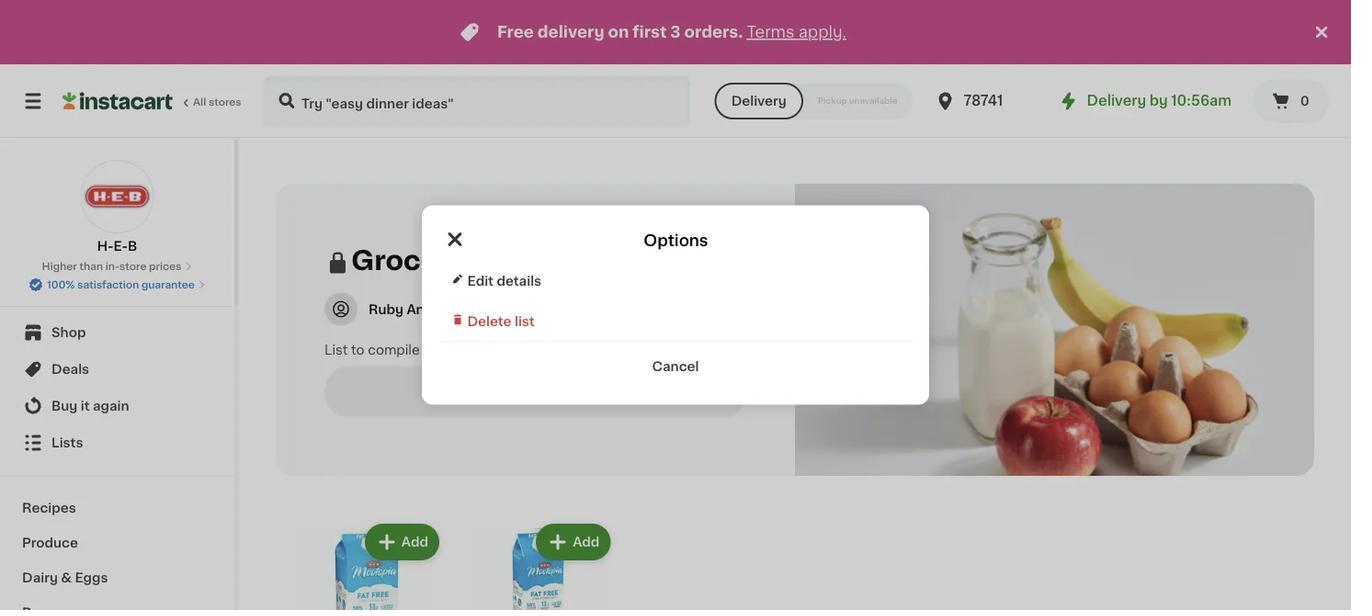 Task type: describe. For each thing, give the bounding box(es) containing it.
higher than in-store prices link
[[42, 259, 193, 274]]

it
[[81, 400, 90, 413]]

buy it again link
[[11, 388, 223, 425]]

lists link
[[11, 425, 223, 461]]

delivery for delivery by 10:56am
[[1087, 94, 1146, 108]]

to
[[351, 343, 365, 356]]

grocery list
[[351, 247, 525, 273]]

all
[[193, 97, 206, 107]]

by
[[1150, 94, 1168, 108]]

lists
[[51, 437, 83, 449]]

dairy & eggs link
[[11, 561, 223, 596]]

service type group
[[715, 83, 912, 119]]

recipes
[[22, 502, 76, 515]]

delete list
[[467, 315, 535, 328]]

produce link
[[11, 526, 223, 561]]

free
[[497, 24, 534, 40]]

stores
[[209, 97, 241, 107]]

details
[[497, 274, 542, 287]]

terms apply. link
[[747, 24, 847, 40]]

on
[[608, 24, 629, 40]]

cancel button
[[437, 342, 915, 375]]

78741
[[964, 94, 1003, 108]]

list to compile all the things i need
[[324, 343, 549, 356]]

b
[[128, 240, 137, 253]]

shop
[[51, 326, 86, 339]]

all stores link
[[63, 75, 243, 127]]

edit list dialog
[[422, 205, 929, 405]]

e-
[[114, 240, 128, 253]]

0
[[1300, 95, 1310, 108]]

edit details button
[[437, 261, 915, 301]]

2 add button from the left
[[538, 526, 609, 559]]

things
[[465, 343, 506, 356]]

orders.
[[684, 24, 743, 40]]

deals
[[51, 363, 89, 376]]

1 add button from the left
[[367, 526, 438, 559]]

h-e-b link
[[80, 160, 154, 256]]

options
[[644, 233, 708, 248]]

1 add from the left
[[401, 536, 428, 549]]

h-e-b
[[97, 240, 137, 253]]

compile
[[368, 343, 420, 356]]

delivery by 10:56am link
[[1058, 90, 1232, 112]]

3
[[670, 24, 681, 40]]

1 horizontal spatial list
[[473, 247, 525, 273]]

all
[[423, 343, 437, 356]]

than
[[79, 262, 103, 272]]

free delivery on first 3 orders. terms apply.
[[497, 24, 847, 40]]

buy
[[51, 400, 78, 413]]

delete list button
[[437, 301, 915, 342]]

first
[[633, 24, 667, 40]]

anderson
[[407, 303, 471, 316]]

10:56am
[[1171, 94, 1232, 108]]

higher
[[42, 262, 77, 272]]

grocery
[[351, 247, 467, 273]]



Task type: vqa. For each thing, say whether or not it's contained in the screenshot.
"About 8"
no



Task type: locate. For each thing, give the bounding box(es) containing it.
1 horizontal spatial product group
[[462, 520, 614, 610]]

delivery by 10:56am
[[1087, 94, 1232, 108]]

78741 button
[[934, 75, 1045, 127]]

recipes link
[[11, 491, 223, 526]]

apply.
[[799, 24, 847, 40]]

satisfaction
[[77, 280, 139, 290]]

100% satisfaction guarantee
[[47, 280, 195, 290]]

1 horizontal spatial add
[[573, 536, 600, 549]]

edit details
[[467, 274, 542, 287]]

0 button
[[1254, 79, 1329, 123]]

ruby anderson
[[369, 303, 471, 316]]

0 horizontal spatial add
[[401, 536, 428, 549]]

&
[[61, 572, 72, 585]]

0 vertical spatial list
[[473, 247, 525, 273]]

1 vertical spatial list
[[324, 343, 348, 356]]

delivery
[[538, 24, 605, 40]]

add
[[401, 536, 428, 549], [573, 536, 600, 549]]

the
[[441, 343, 462, 356]]

all stores
[[193, 97, 241, 107]]

h-e-b logo image
[[80, 160, 154, 233]]

2 add from the left
[[573, 536, 600, 549]]

need
[[516, 343, 549, 356]]

edit
[[467, 274, 494, 287]]

delivery
[[1087, 94, 1146, 108], [731, 95, 787, 108]]

delivery left by
[[1087, 94, 1146, 108]]

cancel
[[652, 360, 699, 373]]

list
[[515, 315, 535, 328]]

produce
[[22, 537, 78, 550]]

delivery for delivery
[[731, 95, 787, 108]]

shop link
[[11, 314, 223, 351]]

buy it again
[[51, 400, 129, 413]]

1 horizontal spatial delivery
[[1087, 94, 1146, 108]]

eggs
[[75, 572, 108, 585]]

dairy & eggs
[[22, 572, 108, 585]]

delivery down terms
[[731, 95, 787, 108]]

add button
[[367, 526, 438, 559], [538, 526, 609, 559]]

delivery inside button
[[731, 95, 787, 108]]

delete
[[467, 315, 512, 328]]

instacart logo image
[[63, 90, 173, 112]]

list left to
[[324, 343, 348, 356]]

0 horizontal spatial list
[[324, 343, 348, 356]]

guarantee
[[142, 280, 195, 290]]

prices
[[149, 262, 181, 272]]

1 horizontal spatial add button
[[538, 526, 609, 559]]

ruby
[[369, 303, 404, 316]]

2 product group from the left
[[462, 520, 614, 610]]

1 product group from the left
[[290, 520, 443, 610]]

in-
[[105, 262, 119, 272]]

list
[[473, 247, 525, 273], [324, 343, 348, 356]]

h-
[[97, 240, 114, 253]]

delivery button
[[715, 83, 803, 119]]

dairy
[[22, 572, 58, 585]]

0 horizontal spatial delivery
[[731, 95, 787, 108]]

limited time offer region
[[0, 0, 1311, 64]]

deals link
[[11, 351, 223, 388]]

0 horizontal spatial add button
[[367, 526, 438, 559]]

again
[[93, 400, 129, 413]]

100%
[[47, 280, 75, 290]]

100% satisfaction guarantee button
[[29, 274, 206, 292]]

higher than in-store prices
[[42, 262, 181, 272]]

None search field
[[263, 75, 691, 127]]

0 horizontal spatial product group
[[290, 520, 443, 610]]

store
[[119, 262, 146, 272]]

list up edit details
[[473, 247, 525, 273]]

product group
[[290, 520, 443, 610], [462, 520, 614, 610]]

i
[[509, 343, 513, 356]]

terms
[[747, 24, 795, 40]]



